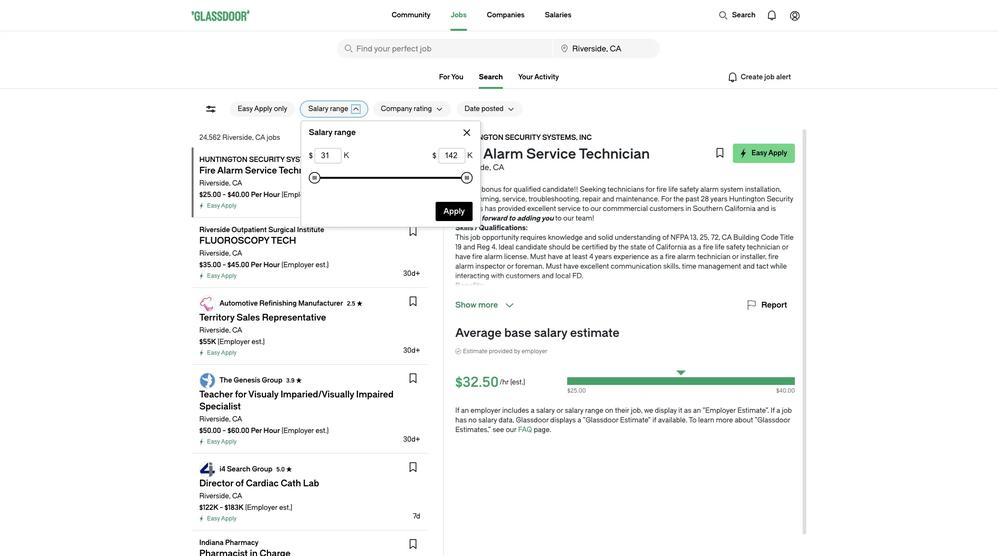 Task type: locate. For each thing, give the bounding box(es) containing it.
estimate"
[[621, 416, 651, 424]]

group left 3.9
[[262, 376, 283, 385]]

2 vertical spatial per
[[251, 427, 262, 435]]

0 vertical spatial group
[[262, 376, 283, 385]]

0 vertical spatial by
[[610, 243, 617, 251]]

ca
[[255, 134, 265, 142], [493, 163, 505, 172], [232, 179, 242, 187], [722, 234, 732, 242], [232, 249, 242, 258], [232, 326, 242, 335], [232, 415, 242, 423], [232, 492, 242, 500]]

est.) inside riverside, ca $25.00 - $40.00 per hour (employer est.)
[[316, 191, 329, 199]]

for
[[439, 73, 450, 81], [662, 195, 672, 203]]

2 horizontal spatial have
[[564, 262, 579, 271]]

have down at
[[564, 262, 579, 271]]

0 horizontal spatial employer
[[471, 407, 501, 415]]

their
[[616, 407, 630, 415]]

easy for riverside, ca $122k - $183k (employer est.)
[[207, 515, 220, 522]]

riverside, inside "riverside, ca $35.00 - $45.00 per hour (employer est.)"
[[199, 249, 231, 258]]

1 horizontal spatial our
[[564, 214, 574, 223]]

★ inside the i4 search group 5.0 ★
[[286, 466, 292, 473]]

technician
[[748, 243, 781, 251], [698, 253, 731, 261]]

companies link
[[487, 0, 525, 31]]

of right state
[[648, 243, 655, 251]]

0 horizontal spatial technician
[[698, 253, 731, 261]]

per inside riverside, ca $50.00 - $60.00 per hour (employer est.)
[[251, 427, 262, 435]]

our down service
[[564, 214, 574, 223]]

easy apply down the $183k
[[207, 515, 237, 522]]

security for huntington security systems, inc
[[249, 156, 285, 164]]

1 vertical spatial more
[[717, 416, 734, 424]]

hour inside riverside, ca $50.00 - $60.00 per hour (employer est.)
[[264, 427, 280, 435]]

repair
[[583, 195, 601, 203]]

adding
[[517, 214, 541, 223]]

ca down huntington security systems, inc
[[232, 179, 242, 187]]

- inside riverside, ca $25.00 - $40.00 per hour (employer est.)
[[223, 191, 226, 199]]

1 horizontal spatial if
[[771, 407, 775, 415]]

1 horizontal spatial excellent
[[581, 262, 610, 271]]

riverside, inside riverside, ca $25.00 - $40.00 per hour (employer est.)
[[199, 179, 231, 187]]

riverside, up $50.00
[[199, 415, 231, 423]]

(employer inside riverside, ca $25.00 - $40.00 per hour (employer est.)
[[282, 191, 314, 199]]

fire
[[456, 146, 481, 162]]

0 horizontal spatial life
[[669, 186, 679, 194]]

2 hour from the top
[[264, 261, 280, 269]]

community link
[[392, 0, 431, 31]]

huntington inside jobs list element
[[199, 156, 248, 164]]

★ inside 'automotive refinishing manufacturer 2.5 ★'
[[357, 300, 363, 307]]

license.
[[505, 253, 529, 261]]

must down candidate
[[531, 253, 547, 261]]

0 horizontal spatial slider
[[309, 172, 321, 184]]

per
[[251, 191, 262, 199], [251, 261, 262, 269], [251, 427, 262, 435]]

2 slider from the left
[[461, 172, 473, 184]]

k
[[344, 151, 349, 160], [468, 151, 473, 160]]

excellent up you
[[528, 205, 556, 213]]

2 for from the left
[[646, 186, 655, 194]]

huntington for huntington security systems, inc
[[199, 156, 248, 164]]

search link
[[479, 73, 503, 89]]

0 vertical spatial for
[[439, 73, 450, 81]]

knowledge
[[548, 234, 583, 242]]

more inside if an employer includes a salary or salary range on their job, we display it as an "employer estimate".  if a job has no salary data, glassdoor displays a "glassdoor estimate" if available.  to learn more about "glassdoor estimates," see our
[[717, 416, 734, 424]]

0 horizontal spatial security
[[249, 156, 285, 164]]

0 vertical spatial huntington
[[456, 134, 504, 142]]

1 horizontal spatial safety
[[727, 243, 746, 251]]

the genesis group logo image
[[200, 373, 215, 388]]

1 horizontal spatial for
[[662, 195, 672, 203]]

easy apply up riverside
[[207, 202, 237, 209]]

1 vertical spatial years
[[595, 253, 612, 261]]

- right $122k
[[220, 504, 223, 512]]

our
[[591, 205, 602, 213], [564, 214, 574, 223], [506, 426, 517, 434]]

fd.
[[573, 272, 584, 280]]

- up riverside
[[223, 191, 226, 199]]

alarm
[[484, 146, 524, 162]]

safety up the past
[[680, 186, 699, 194]]

as down the 13,
[[689, 243, 696, 251]]

or down license.
[[507, 262, 514, 271]]

1 k from the left
[[344, 151, 349, 160]]

installation,
[[746, 186, 782, 194]]

more
[[479, 300, 498, 310], [717, 416, 734, 424]]

0 vertical spatial excellent
[[528, 205, 556, 213]]

to up team!
[[583, 205, 589, 213]]

outpatient
[[232, 226, 267, 234]]

0 vertical spatial security
[[505, 134, 541, 142]]

1 horizontal spatial inc
[[580, 134, 592, 142]]

(employer down "institute"
[[282, 261, 314, 269]]

inc for huntington security systems, inc fire alarm service technician riverside, ca
[[580, 134, 592, 142]]

0 horizontal spatial more
[[479, 300, 498, 310]]

on inside sign on bonus for qualified candidate!! seeking technicians for fire life safety alarm system installation, programming, service, troubleshooting, repair and maintenance. for the past 28 years huntington security systems has provided excellent service to our commmercial customers in southern california and is looking forward to adding you to our team! skills / qualifications: this job opportunity requires knowledge and solid understanding of nfpa 13, 25, 72, ca building code title 19 and reg 4. ideal candidate should be certified by the state of california as a fire life safety technician or have fire alarm license. must have at least 4 years experience as a fire alarm technician or installer, fire alarm inspector or foreman. must have excellent communication skills, time management and tact while interacting with customers and local fd. benefits:
[[472, 186, 480, 194]]

salary right only
[[309, 105, 329, 113]]

provided inside sign on bonus for qualified candidate!! seeking technicians for fire life safety alarm system installation, programming, service, troubleshooting, repair and maintenance. for the past 28 years huntington security systems has provided excellent service to our commmercial customers in southern california and is looking forward to adding you to our team! skills / qualifications: this job opportunity requires knowledge and solid understanding of nfpa 13, 25, 72, ca building code title 19 and reg 4. ideal candidate should be certified by the state of california as a fire life safety technician or have fire alarm license. must have at least 4 years experience as a fire alarm technician or installer, fire alarm inspector or foreman. must have excellent communication skills, time management and tact while interacting with customers and local fd. benefits:
[[498, 205, 526, 213]]

provided
[[498, 205, 526, 213], [489, 348, 513, 355]]

Search keyword field
[[337, 39, 553, 58]]

on left their
[[606, 407, 614, 415]]

customers down the foreman.
[[506, 272, 541, 280]]

easy down $35.00
[[207, 273, 220, 279]]

huntington inside 'huntington security systems, inc fire alarm service technician riverside, ca'
[[456, 134, 504, 142]]

hour right $45.00
[[264, 261, 280, 269]]

alarm up time
[[678, 253, 696, 261]]

1 vertical spatial hour
[[264, 261, 280, 269]]

time
[[683, 262, 697, 271]]

1 horizontal spatial by
[[610, 243, 617, 251]]

riverside, up $55k
[[199, 326, 231, 335]]

riverside, for riverside, ca $35.00 - $45.00 per hour (employer est.)
[[199, 249, 231, 258]]

easy up riverside
[[207, 202, 220, 209]]

"glassdoor
[[583, 416, 619, 424], [755, 416, 791, 424]]

3 hour from the top
[[264, 427, 280, 435]]

employer inside if an employer includes a salary or salary range on their job, we display it as an "employer estimate".  if a job has no salary data, glassdoor displays a "glassdoor estimate" if available.  to learn more about "glassdoor estimates," see our
[[471, 407, 501, 415]]

1 vertical spatial per
[[251, 261, 262, 269]]

apply for riverside, ca $50.00 - $60.00 per hour (employer est.)
[[221, 438, 237, 445]]

base
[[505, 326, 532, 340]]

1 vertical spatial 30d+
[[404, 347, 421, 355]]

systems, inside jobs list element
[[286, 156, 322, 164]]

security inside 'huntington security systems, inc fire alarm service technician riverside, ca'
[[505, 134, 541, 142]]

1 hour from the top
[[264, 191, 280, 199]]

easy apply
[[752, 149, 788, 157], [207, 202, 237, 209], [207, 273, 237, 279], [207, 349, 237, 356], [207, 438, 237, 445], [207, 515, 237, 522]]

2 vertical spatial search
[[227, 465, 251, 473]]

solid
[[599, 234, 614, 242]]

years
[[711, 195, 728, 203], [595, 253, 612, 261]]

inc inside 'huntington security systems, inc fire alarm service technician riverside, ca'
[[580, 134, 592, 142]]

0 vertical spatial salary
[[309, 105, 329, 113]]

huntington
[[456, 134, 504, 142], [199, 156, 248, 164]]

0 horizontal spatial $40.00
[[228, 191, 250, 199]]

0 vertical spatial per
[[251, 191, 262, 199]]

must
[[531, 253, 547, 261], [546, 262, 562, 271]]

1 horizontal spatial has
[[485, 205, 497, 213]]

$40.00
[[228, 191, 250, 199], [777, 387, 796, 394]]

0 horizontal spatial by
[[514, 348, 521, 355]]

(employer right $55k
[[218, 338, 250, 346]]

hour for $40.00
[[264, 191, 280, 199]]

skills
[[456, 224, 474, 232]]

est.) for riverside, ca $35.00 - $45.00 per hour (employer est.)
[[316, 261, 329, 269]]

for left the you
[[439, 73, 450, 81]]

alarm up the interacting
[[456, 262, 474, 271]]

salaries link
[[545, 0, 572, 31]]

0 vertical spatial $40.00
[[228, 191, 250, 199]]

1 horizontal spatial slider
[[461, 172, 473, 184]]

(employer right the $183k
[[245, 504, 278, 512]]

certified
[[582, 243, 608, 251]]

0 horizontal spatial years
[[595, 253, 612, 261]]

est.) inside riverside, ca $50.00 - $60.00 per hour (employer est.)
[[316, 427, 329, 435]]

riverside, ca $25.00 - $40.00 per hour (employer est.)
[[199, 179, 329, 199]]

2 vertical spatial ★
[[286, 466, 292, 473]]

hour right $60.00
[[264, 427, 280, 435]]

report button
[[747, 299, 788, 311]]

★ inside the genesis group 3.9 ★
[[296, 377, 302, 384]]

0 vertical spatial years
[[711, 195, 728, 203]]

0 vertical spatial more
[[479, 300, 498, 310]]

systems, inside 'huntington security systems, inc fire alarm service technician riverside, ca'
[[543, 134, 578, 142]]

1 vertical spatial ★
[[296, 377, 302, 384]]

0 horizontal spatial job
[[471, 234, 481, 242]]

i4 search group logo image
[[200, 462, 215, 477]]

3 30d+ from the top
[[404, 436, 421, 444]]

group left 5.0
[[252, 465, 273, 473]]

None field
[[337, 39, 553, 58], [554, 39, 660, 58], [315, 148, 342, 163], [439, 148, 466, 163], [315, 148, 342, 163], [439, 148, 466, 163]]

1 vertical spatial $25.00
[[568, 387, 586, 394]]

you
[[542, 214, 554, 223]]

1 horizontal spatial $25.00
[[568, 387, 586, 394]]

skills,
[[664, 262, 681, 271]]

inc inside jobs list element
[[323, 156, 336, 164]]

hour inside riverside, ca $25.00 - $40.00 per hour (employer est.)
[[264, 191, 280, 199]]

25,
[[700, 234, 710, 242]]

(employer for riverside, ca $25.00 - $40.00 per hour (employer est.)
[[282, 191, 314, 199]]

per up riverside outpatient surgical institute
[[251, 191, 262, 199]]

group
[[262, 376, 283, 385], [252, 465, 273, 473]]

0 vertical spatial employer
[[522, 348, 548, 355]]

1 horizontal spatial customers
[[650, 205, 684, 213]]

72,
[[712, 234, 721, 242]]

has up forward
[[485, 205, 497, 213]]

0 horizontal spatial search
[[227, 465, 251, 473]]

per right $60.00
[[251, 427, 262, 435]]

easy for riverside, ca $35.00 - $45.00 per hour (employer est.)
[[207, 273, 220, 279]]

1 vertical spatial huntington
[[199, 156, 248, 164]]

0 horizontal spatial on
[[472, 186, 480, 194]]

and
[[603, 195, 615, 203], [758, 205, 770, 213], [585, 234, 597, 242], [464, 243, 476, 251], [743, 262, 755, 271], [542, 272, 554, 280]]

for up service,
[[504, 186, 512, 194]]

riverside, for riverside, ca $122k - $183k (employer est.)
[[199, 492, 231, 500]]

if up estimates,"
[[456, 407, 460, 415]]

security
[[505, 134, 541, 142], [249, 156, 285, 164]]

riverside, inside riverside, ca $50.00 - $60.00 per hour (employer est.)
[[199, 415, 231, 423]]

$122k
[[199, 504, 218, 512]]

1 horizontal spatial have
[[548, 253, 563, 261]]

1 horizontal spatial "glassdoor
[[755, 416, 791, 424]]

0 vertical spatial inc
[[580, 134, 592, 142]]

security down jobs
[[249, 156, 285, 164]]

2 $ from the left
[[433, 151, 437, 160]]

$45.00
[[228, 261, 250, 269]]

reg
[[477, 243, 490, 251]]

0 vertical spatial ★
[[357, 300, 363, 307]]

30d+
[[404, 270, 421, 278], [404, 347, 421, 355], [404, 436, 421, 444]]

0 vertical spatial has
[[485, 205, 497, 213]]

years right 28
[[711, 195, 728, 203]]

genesis
[[234, 376, 261, 385]]

and right repair
[[603, 195, 615, 203]]

has left no
[[456, 416, 467, 424]]

bonus
[[482, 186, 502, 194]]

per right $45.00
[[251, 261, 262, 269]]

1 vertical spatial search
[[479, 73, 503, 81]]

0 horizontal spatial $25.00
[[199, 191, 221, 199]]

a right displays
[[578, 416, 582, 424]]

30d+ for automotive refinishing manufacturer
[[404, 347, 421, 355]]

by inside sign on bonus for qualified candidate!! seeking technicians for fire life safety alarm system installation, programming, service, troubleshooting, repair and maintenance. for the past 28 years huntington security systems has provided excellent service to our commmercial customers in southern california and is looking forward to adding you to our team! skills / qualifications: this job opportunity requires knowledge and solid understanding of nfpa 13, 25, 72, ca building code title 19 and reg 4. ideal candidate should be certified by the state of california as a fire life safety technician or have fire alarm license. must have at least 4 years experience as a fire alarm technician or installer, fire alarm inspector or foreman. must have excellent communication skills, time management and tact while interacting with customers and local fd. benefits:
[[610, 243, 617, 251]]

0 horizontal spatial to
[[509, 214, 516, 223]]

1 vertical spatial $40.00
[[777, 387, 796, 394]]

a up glassdoor
[[531, 407, 535, 415]]

(employer inside riverside, ca $122k - $183k (employer est.)
[[245, 504, 278, 512]]

job inside if an employer includes a salary or salary range on their job, we display it as an "employer estimate".  if a job has no salary data, glassdoor displays a "glassdoor estimate" if available.  to learn more about "glassdoor estimates," see our
[[783, 407, 793, 415]]

more right the show
[[479, 300, 498, 310]]

0 vertical spatial our
[[591, 205, 602, 213]]

hour down huntington security systems, inc
[[264, 191, 280, 199]]

provided down the base
[[489, 348, 513, 355]]

2 vertical spatial our
[[506, 426, 517, 434]]

apply down $60.00
[[221, 438, 237, 445]]

1 horizontal spatial ★
[[296, 377, 302, 384]]

0 vertical spatial salary range
[[309, 105, 348, 113]]

ideal
[[499, 243, 514, 251]]

ca up $60.00
[[232, 415, 242, 423]]

est.) for riverside, ca $50.00 - $60.00 per hour (employer est.)
[[316, 427, 329, 435]]

1 per from the top
[[251, 191, 262, 199]]

/
[[475, 224, 478, 232]]

by down the base
[[514, 348, 521, 355]]

must up the local
[[546, 262, 562, 271]]

indiana
[[199, 539, 224, 547]]

job inside sign on bonus for qualified candidate!! seeking technicians for fire life safety alarm system installation, programming, service, troubleshooting, repair and maintenance. for the past 28 years huntington security systems has provided excellent service to our commmercial customers in southern california and is looking forward to adding you to our team! skills / qualifications: this job opportunity requires knowledge and solid understanding of nfpa 13, 25, 72, ca building code title 19 and reg 4. ideal candidate should be certified by the state of california as a fire life safety technician or have fire alarm license. must have at least 4 years experience as a fire alarm technician or installer, fire alarm inspector or foreman. must have excellent communication skills, time management and tact while interacting with customers and local fd. benefits:
[[471, 234, 481, 242]]

0 vertical spatial provided
[[498, 205, 526, 213]]

range
[[330, 105, 348, 113], [335, 128, 356, 137], [586, 407, 604, 415]]

job down /
[[471, 234, 481, 242]]

ca inside 'huntington security systems, inc fire alarm service technician riverside, ca'
[[493, 163, 505, 172]]

1 vertical spatial salary range
[[309, 128, 356, 137]]

company rating button
[[373, 101, 432, 117]]

as up the communication
[[651, 253, 659, 261]]

security inside jobs list element
[[249, 156, 285, 164]]

easy apply for riverside, ca $55k (employer est.)
[[207, 349, 237, 356]]

riverside, for riverside, ca $55k (employer est.)
[[199, 326, 231, 335]]

- for $183k
[[220, 504, 223, 512]]

for you
[[439, 73, 464, 81]]

security
[[767, 195, 794, 203]]

(employer inside riverside, ca $50.00 - $60.00 per hour (employer est.)
[[282, 427, 314, 435]]

huntington up fire
[[456, 134, 504, 142]]

be
[[572, 243, 580, 251]]

per inside riverside, ca $25.00 - $40.00 per hour (employer est.)
[[251, 191, 262, 199]]

least
[[573, 253, 588, 261]]

none field search location
[[554, 39, 660, 58]]

"glassdoor down estimate".
[[755, 416, 791, 424]]

1 slider from the left
[[309, 172, 321, 184]]

0 horizontal spatial customers
[[506, 272, 541, 280]]

1 vertical spatial job
[[783, 407, 793, 415]]

easy apply inside button
[[752, 149, 788, 157]]

- for $45.00
[[223, 261, 226, 269]]

0 horizontal spatial the
[[619, 243, 629, 251]]

pharmacy
[[225, 539, 259, 547]]

2 vertical spatial as
[[685, 407, 692, 415]]

fire down 25,
[[704, 243, 714, 251]]

1 vertical spatial security
[[249, 156, 285, 164]]

2 horizontal spatial search
[[733, 11, 756, 19]]

- inside "riverside, ca $35.00 - $45.00 per hour (employer est.)"
[[223, 261, 226, 269]]

ca up the $183k
[[232, 492, 242, 500]]

employer up no
[[471, 407, 501, 415]]

posted
[[482, 105, 504, 113]]

1 vertical spatial california
[[656, 243, 687, 251]]

1 "glassdoor from the left
[[583, 416, 619, 424]]

est.) inside riverside, ca $122k - $183k (employer est.)
[[279, 504, 293, 512]]

an up to on the right of page
[[694, 407, 702, 415]]

on inside if an employer includes a salary or salary range on their job, we display it as an "employer estimate".  if a job has no salary data, glassdoor displays a "glassdoor estimate" if available.  to learn more about "glassdoor estimates," see our
[[606, 407, 614, 415]]

Search location field
[[554, 39, 660, 58]]

employer down average base salary estimate
[[522, 348, 548, 355]]

salary inside popup button
[[309, 105, 329, 113]]

a right estimate".
[[777, 407, 781, 415]]

riverside, inside riverside, ca $122k - $183k (employer est.)
[[199, 492, 231, 500]]

★ for the genesis group
[[296, 377, 302, 384]]

security up alarm
[[505, 134, 541, 142]]

0 horizontal spatial $
[[309, 151, 313, 160]]

- for $60.00
[[223, 427, 226, 435]]

apply for riverside, ca $25.00 - $40.00 per hour (employer est.)
[[221, 202, 237, 209]]

salary right the base
[[534, 326, 568, 340]]

0 horizontal spatial huntington
[[199, 156, 248, 164]]

est.)
[[316, 191, 329, 199], [316, 261, 329, 269], [252, 338, 265, 346], [316, 427, 329, 435], [279, 504, 293, 512]]

0 vertical spatial systems,
[[543, 134, 578, 142]]

on
[[472, 186, 480, 194], [606, 407, 614, 415]]

southern
[[694, 205, 724, 213]]

$25.00 inside riverside, ca $25.00 - $40.00 per hour (employer est.)
[[199, 191, 221, 199]]

as right it
[[685, 407, 692, 415]]

(est.)
[[511, 378, 526, 386]]

life
[[669, 186, 679, 194], [716, 243, 725, 251]]

requires
[[521, 234, 547, 242]]

hour inside "riverside, ca $35.00 - $45.00 per hour (employer est.)"
[[264, 261, 280, 269]]

0 horizontal spatial for
[[504, 186, 512, 194]]

0 horizontal spatial an
[[461, 407, 469, 415]]

$25.00 up riverside
[[199, 191, 221, 199]]

- inside riverside, ca $122k - $183k (employer est.)
[[220, 504, 223, 512]]

$25.00
[[199, 191, 221, 199], [568, 387, 586, 394]]

1 vertical spatial group
[[252, 465, 273, 473]]

1 horizontal spatial more
[[717, 416, 734, 424]]

troubleshooting,
[[529, 195, 581, 203]]

$25.00 up displays
[[568, 387, 586, 394]]

2 per from the top
[[251, 261, 262, 269]]

easy down $55k
[[207, 349, 220, 356]]

salary
[[309, 105, 329, 113], [309, 128, 333, 137]]

apply down the $183k
[[221, 515, 237, 522]]

institute
[[297, 226, 324, 234]]

apply up riverside
[[221, 202, 237, 209]]

safety down building
[[727, 243, 746, 251]]

2 if from the left
[[771, 407, 775, 415]]

$
[[309, 151, 313, 160], [433, 151, 437, 160]]

★ right 2.5
[[357, 300, 363, 307]]

$55k
[[199, 338, 216, 346]]

have down should
[[548, 253, 563, 261]]

0 horizontal spatial inc
[[323, 156, 336, 164]]

candidate
[[516, 243, 548, 251]]

$35.00
[[199, 261, 221, 269]]

ca inside sign on bonus for qualified candidate!! seeking technicians for fire life safety alarm system installation, programming, service, troubleshooting, repair and maintenance. for the past 28 years huntington security systems has provided excellent service to our commmercial customers in southern california and is looking forward to adding you to our team! skills / qualifications: this job opportunity requires knowledge and solid understanding of nfpa 13, 25, 72, ca building code title 19 and reg 4. ideal candidate should be certified by the state of california as a fire life safety technician or have fire alarm license. must have at least 4 years experience as a fire alarm technician or installer, fire alarm inspector or foreman. must have excellent communication skills, time management and tact while interacting with customers and local fd. benefits:
[[722, 234, 732, 242]]

0 vertical spatial hour
[[264, 191, 280, 199]]

apply for riverside, ca $35.00 - $45.00 per hour (employer est.)
[[221, 273, 237, 279]]

job right estimate".
[[783, 407, 793, 415]]

1 30d+ from the top
[[404, 270, 421, 278]]

see
[[493, 426, 504, 434]]

1 horizontal spatial the
[[674, 195, 684, 203]]

easy for riverside, ca $55k (employer est.)
[[207, 349, 220, 356]]

to right you
[[556, 214, 562, 223]]

apply down riverside, ca $55k (employer est.)
[[221, 349, 237, 356]]

5.0
[[276, 466, 285, 473]]

jobs list element
[[192, 148, 434, 556]]

1 vertical spatial for
[[662, 195, 672, 203]]

apply for riverside, ca $55k (employer est.)
[[221, 349, 237, 356]]

2 "glassdoor from the left
[[755, 416, 791, 424]]

(employer up 5.0
[[282, 427, 314, 435]]

riverside, up $35.00
[[199, 249, 231, 258]]

(employer for riverside, ca $50.00 - $60.00 per hour (employer est.)
[[282, 427, 314, 435]]

ca up $45.00
[[232, 249, 242, 258]]

title
[[781, 234, 794, 242]]

3 per from the top
[[251, 427, 262, 435]]

easy apply for riverside, ca $25.00 - $40.00 per hour (employer est.)
[[207, 202, 237, 209]]

riverside, inside riverside, ca $55k (employer est.)
[[199, 326, 231, 335]]

1 vertical spatial on
[[606, 407, 614, 415]]

est.) inside "riverside, ca $35.00 - $45.00 per hour (employer est.)"
[[316, 261, 329, 269]]

0 vertical spatial $25.00
[[199, 191, 221, 199]]

(employer up "institute"
[[282, 191, 314, 199]]

- inside riverside, ca $50.00 - $60.00 per hour (employer est.)
[[223, 427, 226, 435]]

should
[[549, 243, 571, 251]]

customers left in on the top right of the page
[[650, 205, 684, 213]]

per for $60.00
[[251, 427, 262, 435]]

have down 19
[[456, 253, 471, 261]]

for up maintenance.
[[646, 186, 655, 194]]

0 horizontal spatial k
[[344, 151, 349, 160]]

group for i4 search group
[[252, 465, 273, 473]]

the left the past
[[674, 195, 684, 203]]

per inside "riverside, ca $35.00 - $45.00 per hour (employer est.)"
[[251, 261, 262, 269]]

1 vertical spatial employer
[[471, 407, 501, 415]]

★ right 3.9
[[296, 377, 302, 384]]

2 30d+ from the top
[[404, 347, 421, 355]]

0 vertical spatial customers
[[650, 205, 684, 213]]

(employer inside "riverside, ca $35.00 - $45.00 per hour (employer est.)"
[[282, 261, 314, 269]]

california down huntington
[[725, 205, 756, 213]]

slider
[[309, 172, 321, 184], [461, 172, 473, 184]]

0 horizontal spatial our
[[506, 426, 517, 434]]

ca down alarm
[[493, 163, 505, 172]]

riverside, up $122k
[[199, 492, 231, 500]]

easy apply for riverside, ca $50.00 - $60.00 per hour (employer est.)
[[207, 438, 237, 445]]

1 $ from the left
[[309, 151, 313, 160]]

california down nfpa
[[656, 243, 687, 251]]

hour
[[264, 191, 280, 199], [264, 261, 280, 269], [264, 427, 280, 435]]

excellent down '4'
[[581, 262, 610, 271]]



Task type: vqa. For each thing, say whether or not it's contained in the screenshot.
find
no



Task type: describe. For each thing, give the bounding box(es) containing it.
4
[[590, 253, 594, 261]]

0 horizontal spatial have
[[456, 253, 471, 261]]

if an employer includes a salary or salary range on their job, we display it as an "employer estimate".  if a job has no salary data, glassdoor displays a "glassdoor estimate" if available.  to learn more about "glassdoor estimates," see our
[[456, 407, 793, 434]]

apply left only
[[254, 105, 272, 113]]

1 horizontal spatial technician
[[748, 243, 781, 251]]

1 horizontal spatial employer
[[522, 348, 548, 355]]

fire up maintenance.
[[657, 186, 667, 194]]

1 vertical spatial salary
[[309, 128, 333, 137]]

jobs
[[451, 11, 467, 19]]

range inside if an employer includes a salary or salary range on their job, we display it as an "employer estimate".  if a job has no salary data, glassdoor displays a "glassdoor estimate" if available.  to learn more about "glassdoor estimates," see our
[[586, 407, 604, 415]]

ca inside riverside, ca $50.00 - $60.00 per hour (employer est.)
[[232, 415, 242, 423]]

2 horizontal spatial our
[[591, 205, 602, 213]]

data,
[[499, 416, 515, 424]]

rating
[[414, 105, 432, 113]]

installer,
[[741, 253, 767, 261]]

ca inside riverside, ca $55k (employer est.)
[[232, 326, 242, 335]]

opportunity
[[482, 234, 519, 242]]

the
[[220, 376, 232, 385]]

date
[[465, 105, 480, 113]]

foreman.
[[516, 262, 545, 271]]

none field search keyword
[[337, 39, 553, 58]]

estimates,"
[[456, 426, 491, 434]]

or left the "installer,"
[[733, 253, 739, 261]]

salaries
[[545, 11, 572, 19]]

indiana pharmacy
[[199, 539, 259, 547]]

activity
[[535, 73, 559, 81]]

1 for from the left
[[504, 186, 512, 194]]

riverside
[[199, 226, 230, 234]]

we
[[645, 407, 654, 415]]

riverside, right 24,562
[[223, 134, 254, 142]]

to
[[689, 416, 697, 424]]

available.
[[659, 416, 688, 424]]

/hr
[[500, 378, 509, 386]]

riverside, for riverside, ca $50.00 - $60.00 per hour (employer est.)
[[199, 415, 231, 423]]

and left is
[[758, 205, 770, 213]]

1 vertical spatial our
[[564, 214, 574, 223]]

$32.50
[[456, 374, 499, 390]]

if
[[653, 416, 657, 424]]

1 horizontal spatial of
[[663, 234, 669, 242]]

automotive refinishing manufacturer 2.5 ★
[[220, 299, 363, 308]]

0 vertical spatial safety
[[680, 186, 699, 194]]

for inside sign on bonus for qualified candidate!! seeking technicians for fire life safety alarm system installation, programming, service, troubleshooting, repair and maintenance. for the past 28 years huntington security systems has provided excellent service to our commmercial customers in southern california and is looking forward to adding you to our team! skills / qualifications: this job opportunity requires knowledge and solid understanding of nfpa 13, 25, 72, ca building code title 19 and reg 4. ideal candidate should be certified by the state of california as a fire life safety technician or have fire alarm license. must have at least 4 years experience as a fire alarm technician or installer, fire alarm inspector or foreman. must have excellent communication skills, time management and tact while interacting with customers and local fd. benefits:
[[662, 195, 672, 203]]

$50.00
[[199, 427, 221, 435]]

close dropdown image
[[461, 127, 473, 138]]

28
[[701, 195, 709, 203]]

search inside 'button'
[[733, 11, 756, 19]]

1 an from the left
[[461, 407, 469, 415]]

report
[[762, 300, 788, 310]]

team!
[[576, 214, 595, 223]]

1 horizontal spatial search
[[479, 73, 503, 81]]

job,
[[632, 407, 643, 415]]

automotive
[[220, 299, 258, 308]]

riverside, ca $50.00 - $60.00 per hour (employer est.)
[[199, 415, 329, 435]]

qualified
[[514, 186, 541, 194]]

companies
[[487, 11, 525, 19]]

sign on bonus for qualified candidate!! seeking technicians for fire life safety alarm system installation, programming, service, troubleshooting, repair and maintenance. for the past 28 years huntington security systems has provided excellent service to our commmercial customers in southern california and is looking forward to adding you to our team! skills / qualifications: this job opportunity requires knowledge and solid understanding of nfpa 13, 25, 72, ca building code title 19 and reg 4. ideal candidate should be certified by the state of california as a fire life safety technician or have fire alarm license. must have at least 4 years experience as a fire alarm technician or installer, fire alarm inspector or foreman. must have excellent communication skills, time management and tact while interacting with customers and local fd. benefits:
[[456, 186, 794, 290]]

ca inside riverside, ca $122k - $183k (employer est.)
[[232, 492, 242, 500]]

benefits:
[[456, 282, 486, 290]]

1 if from the left
[[456, 407, 460, 415]]

fire up while
[[769, 253, 779, 261]]

2.5
[[347, 300, 356, 307]]

easy apply button
[[733, 144, 796, 163]]

open filter menu image
[[205, 103, 217, 115]]

alarm down 4.
[[485, 253, 503, 261]]

(employer inside riverside, ca $55k (employer est.)
[[218, 338, 250, 346]]

inc for huntington security systems, inc
[[323, 156, 336, 164]]

and up certified
[[585, 234, 597, 242]]

as inside if an employer includes a salary or salary range on their job, we display it as an "employer estimate".  if a job has no salary data, glassdoor displays a "glassdoor estimate" if available.  to learn more about "glassdoor estimates," see our
[[685, 407, 692, 415]]

jobs link
[[451, 0, 467, 31]]

date posted button
[[457, 101, 504, 117]]

faq
[[519, 426, 533, 434]]

about
[[735, 416, 754, 424]]

huntington
[[730, 195, 766, 203]]

1 vertical spatial must
[[546, 262, 562, 271]]

salary range inside salary range popup button
[[309, 105, 348, 113]]

service
[[558, 205, 581, 213]]

range inside salary range popup button
[[330, 105, 348, 113]]

7d
[[413, 512, 421, 521]]

1 horizontal spatial life
[[716, 243, 725, 251]]

service,
[[503, 195, 527, 203]]

alarm up 28
[[701, 186, 719, 194]]

average
[[456, 326, 502, 340]]

programming,
[[456, 195, 501, 203]]

automotive refinishing manufacturer logo image
[[200, 296, 215, 311]]

hour for $60.00
[[264, 427, 280, 435]]

$40.00 inside riverside, ca $25.00 - $40.00 per hour (employer est.)
[[228, 191, 250, 199]]

you
[[452, 73, 464, 81]]

i4
[[220, 465, 226, 473]]

ca left jobs
[[255, 134, 265, 142]]

0 vertical spatial as
[[689, 243, 696, 251]]

riverside, ca $35.00 - $45.00 per hour (employer est.)
[[199, 249, 329, 269]]

with
[[491, 272, 505, 280]]

est.) inside riverside, ca $55k (employer est.)
[[252, 338, 265, 346]]

only
[[274, 105, 287, 113]]

security for huntington security systems, inc fire alarm service technician riverside, ca
[[505, 134, 541, 142]]

page.
[[534, 426, 552, 434]]

nfpa
[[671, 234, 689, 242]]

faq page.
[[519, 426, 552, 434]]

your
[[519, 73, 533, 81]]

has inside sign on bonus for qualified candidate!! seeking technicians for fire life safety alarm system installation, programming, service, troubleshooting, repair and maintenance. for the past 28 years huntington security systems has provided excellent service to our commmercial customers in southern california and is looking forward to adding you to our team! skills / qualifications: this job opportunity requires knowledge and solid understanding of nfpa 13, 25, 72, ca building code title 19 and reg 4. ideal candidate should be certified by the state of california as a fire life safety technician or have fire alarm license. must have at least 4 years experience as a fire alarm technician or installer, fire alarm inspector or foreman. must have excellent communication skills, time management and tact while interacting with customers and local fd. benefits:
[[485, 205, 497, 213]]

30d+ for the genesis group
[[404, 436, 421, 444]]

fire down reg on the top of page
[[473, 253, 483, 261]]

more inside popup button
[[479, 300, 498, 310]]

easy apply for riverside, ca $35.00 - $45.00 per hour (employer est.)
[[207, 273, 237, 279]]

1 vertical spatial as
[[651, 253, 659, 261]]

apply for riverside, ca $122k - $183k (employer est.)
[[221, 515, 237, 522]]

search inside jobs list element
[[227, 465, 251, 473]]

easy up "installation,"
[[752, 149, 768, 157]]

19
[[456, 243, 462, 251]]

easy up 24,562 riverside, ca jobs on the left top
[[238, 105, 253, 113]]

- for $40.00
[[223, 191, 226, 199]]

inspector
[[476, 262, 506, 271]]

easy for riverside, ca $25.00 - $40.00 per hour (employer est.)
[[207, 202, 220, 209]]

per for $40.00
[[251, 191, 262, 199]]

salary up displays
[[565, 407, 584, 415]]

13,
[[691, 234, 699, 242]]

in
[[686, 205, 692, 213]]

jobs
[[267, 134, 280, 142]]

1 vertical spatial of
[[648, 243, 655, 251]]

1 vertical spatial by
[[514, 348, 521, 355]]

fire up skills,
[[666, 253, 676, 261]]

commmercial
[[603, 205, 648, 213]]

display
[[655, 407, 677, 415]]

estimate".
[[738, 407, 770, 415]]

has inside if an employer includes a salary or salary range on their job, we display it as an "employer estimate".  if a job has no salary data, glassdoor displays a "glassdoor estimate" if available.  to learn more about "glassdoor estimates," see our
[[456, 416, 467, 424]]

easy for riverside, ca $50.00 - $60.00 per hour (employer est.)
[[207, 438, 220, 445]]

search button
[[714, 6, 761, 25]]

0 horizontal spatial excellent
[[528, 205, 556, 213]]

0 horizontal spatial california
[[656, 243, 687, 251]]

1 vertical spatial provided
[[489, 348, 513, 355]]

salary up see
[[479, 416, 497, 424]]

show more button
[[456, 299, 516, 311]]

1 vertical spatial safety
[[727, 243, 746, 251]]

0 vertical spatial must
[[531, 253, 547, 261]]

2 an from the left
[[694, 407, 702, 415]]

i4 search group 5.0 ★
[[220, 465, 292, 473]]

"employer
[[703, 407, 736, 415]]

refinishing
[[260, 299, 297, 308]]

company rating
[[381, 105, 432, 113]]

easy apply for riverside, ca $122k - $183k (employer est.)
[[207, 515, 237, 522]]

est.) for riverside, ca $25.00 - $40.00 per hour (employer est.)
[[316, 191, 329, 199]]

it
[[679, 407, 683, 415]]

hour for $45.00
[[264, 261, 280, 269]]

0 vertical spatial life
[[669, 186, 679, 194]]

ca inside riverside, ca $25.00 - $40.00 per hour (employer est.)
[[232, 179, 242, 187]]

2 horizontal spatial to
[[583, 205, 589, 213]]

1 vertical spatial excellent
[[581, 262, 610, 271]]

riverside, for riverside, ca $25.00 - $40.00 per hour (employer est.)
[[199, 179, 231, 187]]

systems, for huntington security systems, inc fire alarm service technician riverside, ca
[[543, 134, 578, 142]]

systems
[[456, 205, 484, 213]]

apply up "installation,"
[[769, 149, 788, 157]]

sign
[[456, 186, 470, 194]]

★ for i4 search group
[[286, 466, 292, 473]]

group for the genesis group
[[262, 376, 283, 385]]

★ for automotive refinishing manufacturer
[[357, 300, 363, 307]]

2 k from the left
[[468, 151, 473, 160]]

1 horizontal spatial $40.00
[[777, 387, 796, 394]]

looking
[[456, 214, 480, 223]]

ca inside "riverside, ca $35.00 - $45.00 per hour (employer est.)"
[[232, 249, 242, 258]]

riverside, inside 'huntington security systems, inc fire alarm service technician riverside, ca'
[[456, 163, 491, 172]]

or inside if an employer includes a salary or salary range on their job, we display it as an "employer estimate".  if a job has no salary data, glassdoor displays a "glassdoor estimate" if available.  to learn more about "glassdoor estimates," see our
[[557, 407, 564, 415]]

system
[[721, 186, 744, 194]]

per for $45.00
[[251, 261, 262, 269]]

candidate!!
[[543, 186, 579, 194]]

and down the "installer,"
[[743, 262, 755, 271]]

1 horizontal spatial to
[[556, 214, 562, 223]]

(employer for riverside, ca $35.00 - $45.00 per hour (employer est.)
[[282, 261, 314, 269]]

and right 19
[[464, 243, 476, 251]]

1 vertical spatial technician
[[698, 253, 731, 261]]

our inside if an employer includes a salary or salary range on their job, we display it as an "employer estimate".  if a job has no salary data, glassdoor displays a "glassdoor estimate" if available.  to learn more about "glassdoor estimates," see our
[[506, 426, 517, 434]]

past
[[686, 195, 700, 203]]

and left the local
[[542, 272, 554, 280]]

seeking
[[580, 186, 606, 194]]

a down 25,
[[698, 243, 702, 251]]

is
[[771, 205, 777, 213]]

understanding
[[615, 234, 661, 242]]

huntington for huntington security systems, inc fire alarm service technician riverside, ca
[[456, 134, 504, 142]]

1 vertical spatial range
[[335, 128, 356, 137]]

technician
[[579, 146, 650, 162]]

or down the title on the top
[[782, 243, 789, 251]]

estimate provided by employer
[[463, 348, 548, 355]]

1 vertical spatial customers
[[506, 272, 541, 280]]

salary up glassdoor
[[537, 407, 555, 415]]

systems, for huntington security systems, inc
[[286, 156, 322, 164]]

manufacturer
[[298, 299, 343, 308]]

0 vertical spatial california
[[725, 205, 756, 213]]

includes
[[503, 407, 529, 415]]

building
[[734, 234, 760, 242]]

a up skills,
[[660, 253, 664, 261]]

0 horizontal spatial for
[[439, 73, 450, 81]]

this
[[456, 234, 469, 242]]



